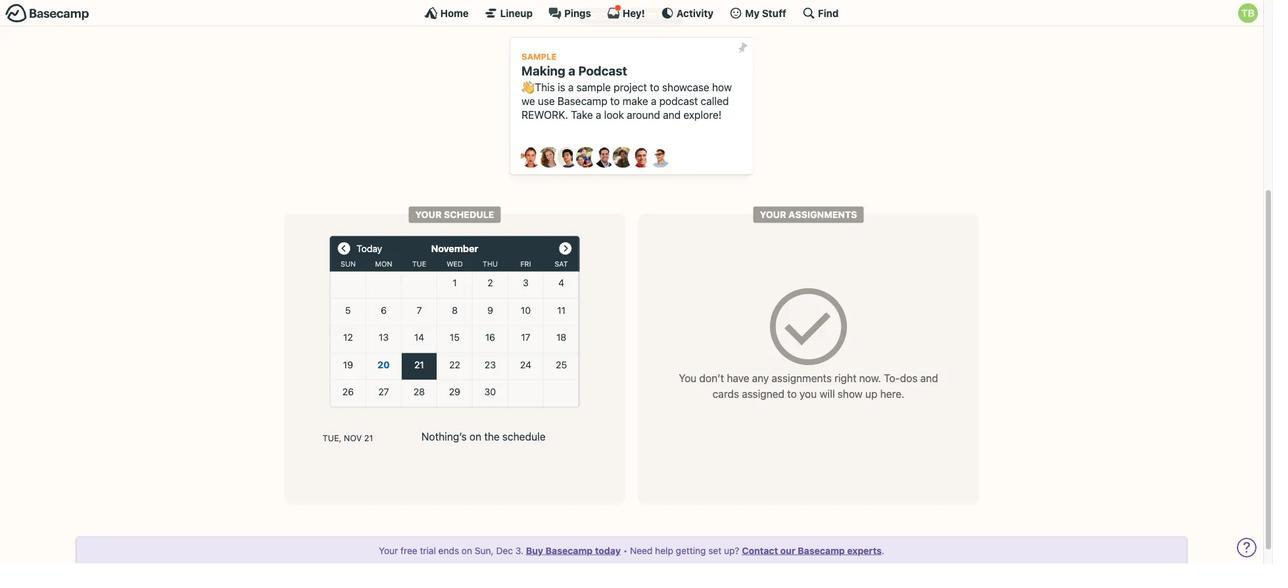 Task type: locate. For each thing, give the bounding box(es) containing it.
and down podcast
[[663, 108, 681, 121]]

mon
[[375, 260, 392, 268]]

you
[[679, 372, 697, 385]]

on left sun,
[[462, 546, 472, 557]]

you don't have any assignments right now. to‑dos and cards assigned to you will show up here.
[[679, 372, 938, 401]]

sample
[[577, 81, 611, 94]]

pings button
[[549, 7, 591, 20]]

1 horizontal spatial your
[[415, 210, 442, 220]]

to up the look
[[610, 95, 620, 107]]

buy basecamp today link
[[526, 546, 621, 557]]

2 horizontal spatial your
[[760, 210, 786, 220]]

your free trial ends on sun, dec  3. buy basecamp today • need help getting set up? contact our basecamp experts .
[[379, 546, 884, 557]]

my stuff button
[[729, 7, 786, 20]]

is
[[558, 81, 565, 94]]

pings
[[564, 7, 591, 19]]

cards
[[713, 388, 739, 401]]

don't
[[699, 372, 724, 385]]

explore!
[[684, 108, 722, 121]]

a right making
[[568, 64, 575, 78]]

making
[[522, 64, 565, 78]]

buy
[[526, 546, 543, 557]]

0 horizontal spatial to
[[610, 95, 620, 107]]

to left you
[[787, 388, 797, 401]]

👋
[[522, 81, 532, 94]]

show
[[838, 388, 863, 401]]

here.
[[880, 388, 904, 401]]

your for your schedule
[[415, 210, 442, 220]]

•
[[623, 546, 627, 557]]

0 vertical spatial to
[[650, 81, 659, 94]]

stuff
[[762, 7, 786, 19]]

around
[[627, 108, 660, 121]]

november
[[431, 243, 478, 255]]

have
[[727, 372, 749, 385]]

0 vertical spatial and
[[663, 108, 681, 121]]

today link
[[356, 236, 382, 260]]

annie bryan image
[[521, 147, 542, 168]]

your left assignments
[[760, 210, 786, 220]]

jennifer young image
[[576, 147, 597, 168]]

a right is on the left of the page
[[568, 81, 574, 94]]

rework.
[[522, 108, 568, 121]]

now.
[[859, 372, 881, 385]]

a up around
[[651, 95, 657, 107]]

lineup link
[[484, 7, 533, 20]]

set
[[708, 546, 722, 557]]

sun,
[[475, 546, 494, 557]]

contact
[[742, 546, 778, 557]]

cheryl walters image
[[539, 147, 560, 168]]

lineup
[[500, 7, 533, 19]]

0 horizontal spatial and
[[663, 108, 681, 121]]

showcase
[[662, 81, 709, 94]]

the
[[484, 431, 500, 444]]

experts
[[847, 546, 882, 557]]

2 horizontal spatial to
[[787, 388, 797, 401]]

on left the the
[[470, 431, 481, 444]]

2 vertical spatial to
[[787, 388, 797, 401]]

basecamp inside the sample making a podcast 👋 this is a sample project to showcase how we use basecamp to make a podcast called rework. take a look around and explore!
[[558, 95, 608, 107]]

schedule
[[444, 210, 494, 220]]

hey!
[[623, 7, 645, 19]]

and inside the sample making a podcast 👋 this is a sample project to showcase how we use basecamp to make a podcast called rework. take a look around and explore!
[[663, 108, 681, 121]]

podcast
[[659, 95, 698, 107]]

assigned
[[742, 388, 785, 401]]

josh fiske image
[[594, 147, 615, 168]]

0 horizontal spatial your
[[379, 546, 398, 557]]

and right to‑dos
[[920, 372, 938, 385]]

a
[[568, 64, 575, 78], [568, 81, 574, 94], [651, 95, 657, 107], [596, 108, 601, 121]]

need
[[630, 546, 653, 557]]

to right project
[[650, 81, 659, 94]]

look
[[604, 108, 624, 121]]

on
[[470, 431, 481, 444], [462, 546, 472, 557]]

thu
[[483, 260, 498, 268]]

activity
[[677, 7, 714, 19]]

podcast
[[578, 64, 627, 78]]

21
[[364, 433, 373, 443]]

home link
[[425, 7, 469, 20]]

recently
[[588, 11, 636, 22]]

nicole katz image
[[613, 147, 634, 168]]

your schedule
[[415, 210, 494, 220]]

schedule
[[502, 431, 546, 444]]

tim burton image
[[1238, 3, 1258, 23]]

basecamp up take
[[558, 95, 608, 107]]

your left schedule
[[415, 210, 442, 220]]

your
[[415, 210, 442, 220], [760, 210, 786, 220], [379, 546, 398, 557]]

1 horizontal spatial and
[[920, 372, 938, 385]]

and
[[663, 108, 681, 121], [920, 372, 938, 385]]

assignments
[[789, 210, 857, 220]]

help
[[655, 546, 673, 557]]

to
[[650, 81, 659, 94], [610, 95, 620, 107], [787, 388, 797, 401]]

1 vertical spatial and
[[920, 372, 938, 385]]

your left free
[[379, 546, 398, 557]]

your for your assignments
[[760, 210, 786, 220]]

None submit
[[732, 38, 753, 59]]

dec
[[496, 546, 513, 557]]

fri
[[520, 260, 531, 268]]

basecamp right our
[[798, 546, 845, 557]]



Task type: vqa. For each thing, say whether or not it's contained in the screenshot.
, in the Greg Robinson , Designer robinsongreg175@gmail.com • Invited on 15 Dec, 2023
no



Task type: describe. For each thing, give the bounding box(es) containing it.
and inside you don't have any assignments right now. to‑dos and cards assigned to you will show up here.
[[920, 372, 938, 385]]

sample making a podcast 👋 this is a sample project to showcase how we use basecamp to make a podcast called rework. take a look around and explore!
[[522, 51, 732, 121]]

basecamp right buy
[[546, 546, 593, 557]]

.
[[882, 546, 884, 557]]

assignments
[[772, 372, 832, 385]]

main element
[[0, 0, 1263, 26]]

wed
[[447, 260, 463, 268]]

ends
[[438, 546, 459, 557]]

switch accounts image
[[5, 3, 89, 24]]

trial
[[420, 546, 436, 557]]

called
[[701, 95, 729, 107]]

use
[[538, 95, 555, 107]]

hey! button
[[607, 5, 645, 20]]

today
[[595, 546, 621, 557]]

to inside you don't have any assignments right now. to‑dos and cards assigned to you will show up here.
[[787, 388, 797, 401]]

nothing's on the schedule
[[421, 431, 546, 444]]

nov
[[344, 433, 362, 443]]

visited
[[638, 11, 675, 22]]

you
[[800, 388, 817, 401]]

project
[[614, 81, 647, 94]]

1 vertical spatial on
[[462, 546, 472, 557]]

up
[[865, 388, 878, 401]]

sat
[[555, 260, 568, 268]]

find button
[[802, 7, 839, 20]]

how
[[712, 81, 732, 94]]

make
[[623, 95, 648, 107]]

a left the look
[[596, 108, 601, 121]]

to‑dos
[[884, 372, 918, 385]]

tue, nov 21
[[323, 433, 373, 443]]

find
[[818, 7, 839, 19]]

take
[[571, 108, 593, 121]]

up?
[[724, 546, 739, 557]]

3.
[[515, 546, 523, 557]]

my stuff
[[745, 7, 786, 19]]

steve marsh image
[[631, 147, 652, 168]]

my
[[745, 7, 760, 19]]

recently visited
[[588, 11, 675, 22]]

this
[[535, 81, 555, 94]]

right
[[835, 372, 857, 385]]

0 vertical spatial on
[[470, 431, 481, 444]]

our
[[780, 546, 796, 557]]

free
[[401, 546, 417, 557]]

home
[[440, 7, 469, 19]]

getting
[[676, 546, 706, 557]]

1 horizontal spatial to
[[650, 81, 659, 94]]

your assignments
[[760, 210, 857, 220]]

will
[[820, 388, 835, 401]]

today
[[356, 243, 382, 255]]

tue,
[[323, 433, 341, 443]]

victor cooper image
[[649, 147, 670, 168]]

any
[[752, 372, 769, 385]]

jared davis image
[[557, 147, 578, 168]]

tue
[[412, 260, 426, 268]]

sample
[[522, 51, 557, 61]]

nothing's
[[421, 431, 467, 444]]

we
[[522, 95, 535, 107]]

sun
[[341, 260, 356, 268]]

1 vertical spatial to
[[610, 95, 620, 107]]

contact our basecamp experts link
[[742, 546, 882, 557]]

activity link
[[661, 7, 714, 20]]



